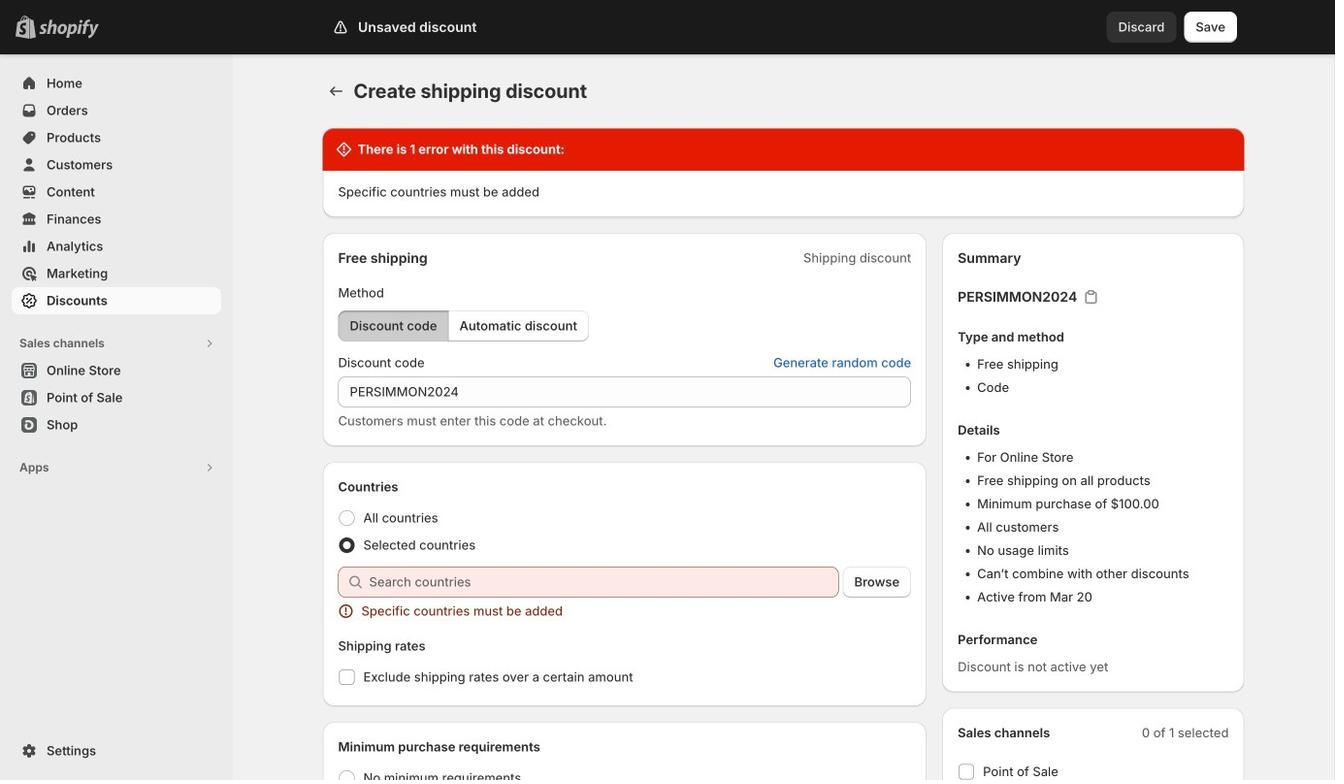 Task type: locate. For each thing, give the bounding box(es) containing it.
None text field
[[338, 377, 912, 408]]



Task type: vqa. For each thing, say whether or not it's contained in the screenshot.
Search products text field
no



Task type: describe. For each thing, give the bounding box(es) containing it.
Search countries text field
[[369, 567, 839, 598]]

shopify image
[[39, 19, 99, 39]]



